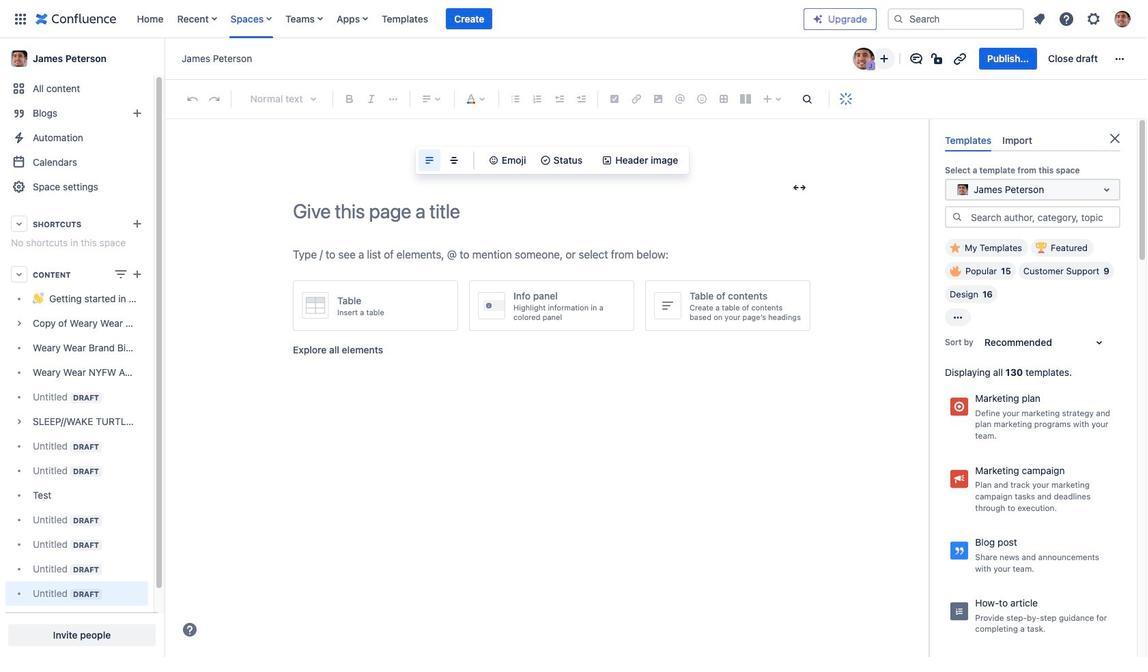 Task type: describe. For each thing, give the bounding box(es) containing it.
notification icon image
[[1031, 11, 1047, 27]]

help image
[[182, 622, 198, 638]]

undo ⌘z image
[[184, 91, 201, 107]]

left alignment icon image
[[421, 152, 438, 169]]

settings icon image
[[1086, 11, 1102, 27]]

copy link image
[[952, 51, 968, 67]]

find and replace image
[[799, 91, 815, 107]]

bold ⌘b image
[[341, 91, 358, 107]]

Search field
[[888, 8, 1024, 30]]

center alignment icon image
[[446, 152, 462, 169]]

table ⇧⌥t image
[[716, 91, 732, 107]]

list formating group
[[505, 88, 592, 110]]

numbered list ⌘⇧7 image
[[529, 91, 546, 107]]

redo ⌘⇧z image
[[206, 91, 223, 107]]

help icon image
[[1058, 11, 1075, 27]]

invite to edit image
[[876, 51, 892, 67]]

indent tab image
[[573, 91, 589, 107]]

create a blog image
[[129, 105, 145, 122]]

action item [] image
[[606, 91, 623, 107]]

italic ⌘i image
[[363, 91, 380, 107]]

make page full-width image
[[791, 180, 808, 196]]

premium image
[[813, 13, 824, 24]]

comment icon image
[[908, 51, 924, 67]]

change view image
[[113, 266, 129, 283]]

tree inside space element
[[5, 287, 148, 606]]

text formatting group
[[339, 88, 404, 110]]

insert an info panel to highlight information in a colored panel image
[[478, 293, 505, 320]]

global element
[[8, 0, 804, 38]]

search icon image
[[952, 211, 963, 222]]

appswitcher icon image
[[12, 11, 29, 27]]

create a page image
[[129, 266, 145, 283]]

no restrictions image
[[930, 51, 946, 67]]

space element
[[0, 38, 164, 658]]



Task type: vqa. For each thing, say whether or not it's contained in the screenshot.
'Settings Icon' at the top right
yes



Task type: locate. For each thing, give the bounding box(es) containing it.
tab list
[[940, 129, 1126, 152]]

list item
[[446, 8, 493, 30]]

more image
[[1112, 51, 1128, 67]]

open image
[[1099, 182, 1115, 198]]

more formatting image
[[385, 91, 402, 107]]

1 horizontal spatial list
[[1027, 6, 1139, 31]]

collapse sidebar image
[[149, 45, 179, 72]]

emoji : image
[[694, 91, 710, 107]]

list
[[130, 0, 804, 38], [1027, 6, 1139, 31]]

list item inside "list"
[[446, 8, 493, 30]]

add shortcut image
[[129, 216, 145, 232]]

emoji image
[[488, 155, 499, 166]]

list for appswitcher icon
[[130, 0, 804, 38]]

outdent ⇧tab image
[[551, 91, 567, 107]]

tree
[[5, 287, 148, 606]]

None text field
[[955, 183, 957, 197]]

insert a table of contents based on your page image
[[654, 293, 681, 320]]

bullet list ⌘⇧8 image
[[507, 91, 524, 107]]

0 horizontal spatial list
[[130, 0, 804, 38]]

add image, video, or file image
[[650, 91, 666, 107]]

group
[[979, 48, 1106, 70]]

confluence image
[[36, 11, 116, 27], [36, 11, 116, 27]]

close templates and import image
[[1107, 130, 1123, 147]]

None search field
[[888, 8, 1024, 30]]

Main content area, start typing to enter text. text field
[[293, 246, 812, 265]]

search image
[[893, 13, 904, 24]]

layouts image
[[737, 91, 754, 107]]

link ⌘k image
[[628, 91, 645, 107]]

mention @ image
[[672, 91, 688, 107]]

banner
[[0, 0, 1147, 38]]

Search author, category, topic field
[[967, 208, 1119, 227]]

your profile and preferences image
[[1114, 11, 1131, 27]]

insert a table image
[[302, 293, 329, 319]]

list for "premium" icon
[[1027, 6, 1139, 31]]

Give this page a title text field
[[293, 200, 812, 223]]



